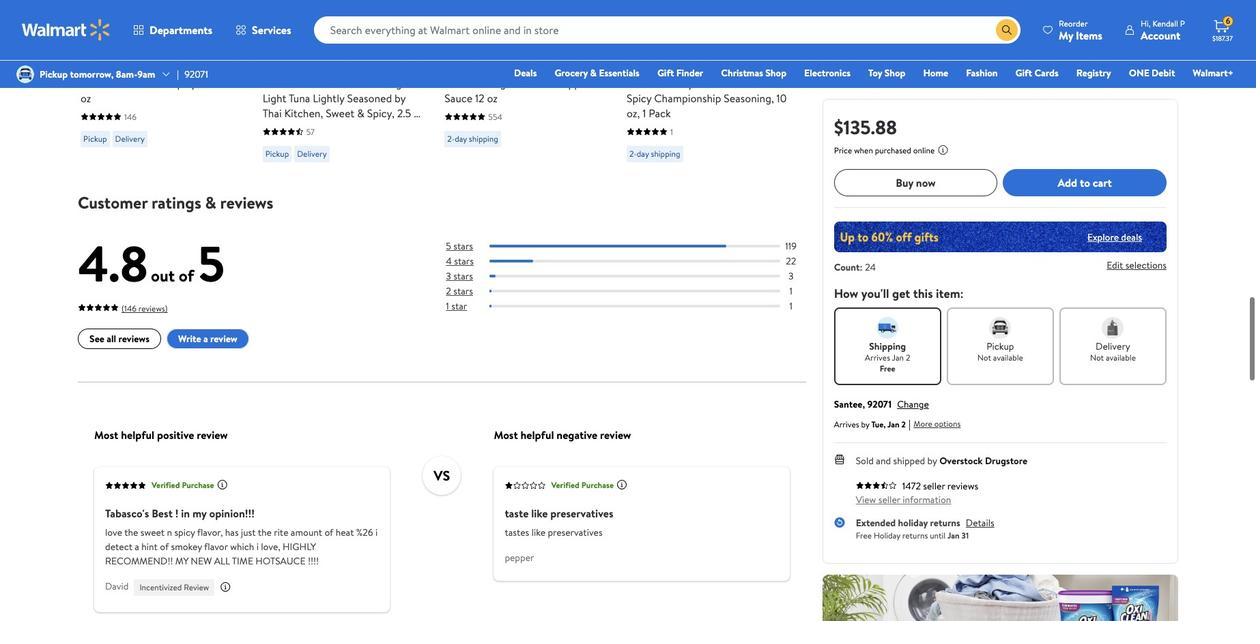 Task type: vqa. For each thing, say whether or not it's contained in the screenshot.
left a
yes



Task type: locate. For each thing, give the bounding box(es) containing it.
1 add to cart image from the left
[[268, 6, 284, 23]]

available for delivery
[[1106, 352, 1136, 364]]

1 horizontal spatial verified purchase
[[551, 478, 614, 490]]

tabasco original flavor pepper sauce 12 oz image
[[445, 0, 572, 17]]

verified purchase up taste like preservatives tastes like preservatives
[[551, 478, 614, 490]]

3 down 22 at the right top of the page
[[788, 268, 794, 282]]

by right spicy,
[[395, 89, 406, 104]]

0 vertical spatial 2-day shipping
[[447, 131, 498, 143]]

 image
[[16, 66, 34, 83]]

day for now
[[455, 131, 467, 143]]

1 horizontal spatial delivery
[[297, 146, 327, 158]]

pickup inside pickup not available
[[987, 340, 1014, 354]]

1 horizontal spatial available
[[1106, 352, 1136, 364]]

pickup down intent image for pickup
[[987, 340, 1014, 354]]

1 horizontal spatial tabasco
[[445, 74, 482, 89]]

purchase up my
[[182, 478, 214, 490]]

add
[[102, 7, 122, 22], [284, 7, 304, 22], [467, 7, 486, 22], [649, 7, 668, 22], [1058, 175, 1077, 190]]

verified purchase information image for tabasco's best ! in my opinion!!!
[[217, 478, 228, 489]]

¢/oz right 51.2
[[312, 55, 330, 68]]

item:
[[936, 285, 964, 302]]

day for $5.93
[[637, 146, 649, 158]]

5 progress bar from the top
[[490, 304, 780, 306]]

sweet
[[140, 524, 165, 538]]

0 horizontal spatial most
[[94, 426, 118, 441]]

by right shipped at the right of the page
[[928, 455, 937, 468]]

2 available from the left
[[1106, 352, 1136, 364]]

available for pickup
[[993, 352, 1023, 364]]

i right %26
[[376, 524, 378, 538]]

not inside pickup not available
[[978, 352, 991, 364]]

$3.56
[[81, 54, 109, 71]]

2 purchase from the left
[[582, 478, 614, 490]]

delivery down intent image for delivery
[[1096, 340, 1130, 354]]

0 horizontal spatial purchase
[[182, 478, 214, 490]]

92071 left 11
[[184, 68, 208, 81]]

0 horizontal spatial verified purchase
[[152, 478, 214, 490]]

(146
[[122, 301, 137, 313]]

2 add to cart image from the left
[[450, 6, 467, 23]]

2 vertical spatial by
[[928, 455, 937, 468]]

the left sea
[[316, 74, 332, 89]]

preservatives right taste
[[550, 505, 613, 520]]

walmart image
[[22, 19, 111, 41]]

5 up 4
[[446, 238, 451, 252]]

3 add button from the left
[[445, 1, 497, 28]]

account
[[1141, 28, 1181, 43]]

1 vertical spatial i
[[256, 539, 259, 552]]

most helpful negative review
[[494, 426, 631, 441]]

purchase up taste like preservatives tastes like preservatives
[[582, 478, 614, 490]]

1 horizontal spatial spicy
[[627, 89, 652, 104]]

smokey
[[171, 539, 202, 552]]

preservatives right tastes
[[548, 524, 603, 538]]

pickup down pickup tomorrow, 8am-9am
[[83, 131, 107, 143]]

2 horizontal spatial ¢/oz
[[680, 55, 697, 68]]

delivery for $3.56
[[115, 131, 145, 143]]

!
[[175, 505, 179, 520]]

add button up $5.93
[[627, 1, 679, 28]]

sweet inside $5.93 59.3 ¢/oz head country bar-b-q sweet and spicy championship seasoning, 10 oz, 1 pack
[[738, 74, 767, 89]]

verified purchase information image
[[217, 478, 228, 489], [617, 478, 627, 489]]

delivery down 57
[[297, 146, 327, 158]]

like right taste
[[531, 505, 548, 520]]

1 vertical spatial a
[[135, 539, 139, 552]]

1 horizontal spatial not
[[1090, 352, 1104, 364]]

of down 51.2
[[303, 74, 314, 89]]

helpful left positive
[[121, 426, 154, 441]]

oz right 2.5 on the top of the page
[[414, 104, 424, 119]]

sweet inside $3.56 32.4 ¢/oz tabasco sweet and spicy sauce 11 oz
[[120, 74, 149, 89]]

2 not from the left
[[1090, 352, 1104, 364]]

shipping down 554
[[469, 131, 498, 143]]

add to cart image
[[268, 6, 284, 23], [450, 6, 467, 23], [632, 6, 649, 23]]

1 horizontal spatial helpful
[[521, 426, 554, 441]]

i left love,
[[256, 539, 259, 552]]

the right love
[[124, 524, 138, 538]]

review
[[210, 331, 237, 345], [197, 426, 228, 441], [600, 426, 631, 441]]

add button up 51.2
[[263, 1, 315, 28]]

| right 9am
[[177, 68, 179, 81]]

$135.88
[[834, 114, 897, 141]]

gift inside 'gift cards' link
[[1016, 66, 1032, 80]]

jan inside the arrives by tue, jan 2 | more options
[[888, 419, 900, 430]]

free inside extended holiday returns details free holiday returns until jan 31
[[856, 530, 872, 542]]

3 down 4
[[446, 268, 451, 282]]

0 vertical spatial day
[[455, 131, 467, 143]]

3 progress bar from the top
[[490, 274, 780, 276]]

add to cart image up now
[[450, 6, 467, 23]]

review right the negative
[[600, 426, 631, 441]]

sweet inside $1.28 51.2 ¢/oz chicken of the sea wild caught light tuna lightly seasoned by thai kitchen, sweet & spicy, 2.5 oz pouch
[[326, 104, 355, 119]]

view
[[856, 494, 876, 507]]

1 vertical spatial like
[[532, 524, 546, 538]]

1 horizontal spatial verified
[[551, 478, 580, 490]]

1472
[[902, 480, 921, 494]]

3 product group from the left
[[445, 0, 608, 166]]

not
[[978, 352, 991, 364], [1090, 352, 1104, 364]]

0 horizontal spatial tabasco
[[81, 74, 118, 89]]

3 ¢/oz from the left
[[680, 55, 697, 68]]

0 horizontal spatial ¢/oz
[[135, 55, 153, 68]]

1 horizontal spatial most
[[494, 426, 518, 441]]

by left tue, in the right bottom of the page
[[861, 419, 870, 430]]

edit selections
[[1107, 259, 1167, 273]]

add left the to
[[1058, 175, 1077, 190]]

add up 59.3
[[649, 7, 668, 22]]

1 verified from the left
[[152, 478, 180, 490]]

helpful left the negative
[[521, 426, 554, 441]]

holiday
[[898, 517, 928, 530]]

add inside button
[[1058, 175, 1077, 190]]

4.8
[[78, 228, 148, 296]]

taste like preservatives tastes like preservatives
[[505, 505, 613, 538]]

1 horizontal spatial add to cart image
[[450, 6, 467, 23]]

legal information image
[[938, 145, 949, 156]]

explore deals
[[1087, 230, 1142, 244]]

0 horizontal spatial arrives
[[834, 419, 859, 430]]

59.3
[[661, 55, 677, 68]]

2 verified from the left
[[551, 478, 580, 490]]

1 add button from the left
[[81, 1, 133, 28]]

0 horizontal spatial 2-
[[447, 131, 455, 143]]

rite
[[274, 524, 288, 538]]

& inside $1.28 51.2 ¢/oz chicken of the sea wild caught light tuna lightly seasoned by thai kitchen, sweet & spicy, 2.5 oz pouch
[[357, 104, 365, 119]]

1 ¢/oz from the left
[[135, 55, 153, 68]]

jan
[[892, 352, 904, 364], [888, 419, 900, 430], [948, 530, 960, 542]]

christmas shop link
[[715, 66, 793, 81]]

2 inside the arrives by tue, jan 2 | more options
[[902, 419, 906, 430]]

¢/oz for $3.56
[[135, 55, 153, 68]]

details
[[966, 517, 994, 530]]

seller right 1472
[[923, 480, 945, 494]]

stars for 5 stars
[[454, 238, 473, 252]]

2 helpful from the left
[[521, 426, 554, 441]]

verified up best at the left bottom of page
[[152, 478, 180, 490]]

more options button
[[914, 419, 961, 430]]

1 horizontal spatial 3
[[788, 268, 794, 282]]

1 horizontal spatial arrives
[[865, 352, 890, 364]]

1 not from the left
[[978, 352, 991, 364]]

free down shipping
[[880, 363, 896, 375]]

2 like from the top
[[532, 524, 546, 538]]

seller down 3.7296 stars out of 5, based on 1472 seller reviews element
[[878, 494, 900, 507]]

0 horizontal spatial seller
[[878, 494, 900, 507]]

& left spicy,
[[357, 104, 365, 119]]

0 horizontal spatial shop
[[766, 66, 787, 80]]

a left 'hint'
[[135, 539, 139, 552]]

product group containing now $6.24
[[445, 0, 608, 166]]

returns left 31
[[930, 517, 960, 530]]

2 progress bar from the top
[[490, 259, 780, 261]]

by inside the arrives by tue, jan 2 | more options
[[861, 419, 870, 430]]

jan right tue, in the right bottom of the page
[[888, 419, 900, 430]]

0 vertical spatial by
[[395, 89, 406, 104]]

write
[[178, 331, 201, 345]]

1 horizontal spatial purchase
[[582, 478, 614, 490]]

2 horizontal spatial reviews
[[948, 480, 978, 494]]

2 verified purchase information image from the left
[[617, 478, 627, 489]]

1 horizontal spatial sauce
[[445, 89, 473, 104]]

arrives down intent image for shipping
[[865, 352, 890, 364]]

and right sold
[[876, 455, 891, 468]]

tabasco inside now $6.24 $17.08 52.0 ¢/fl oz tabasco original flavor pepper sauce 12 oz
[[445, 74, 482, 89]]

and inside $3.56 32.4 ¢/oz tabasco sweet and spicy sauce 11 oz
[[152, 74, 169, 89]]

0 horizontal spatial i
[[256, 539, 259, 552]]

flavor
[[525, 74, 554, 89]]

1 vertical spatial |
[[909, 417, 911, 432]]

review for most helpful positive review
[[197, 426, 228, 441]]

2 gift from the left
[[1016, 66, 1032, 80]]

0 horizontal spatial delivery
[[115, 131, 145, 143]]

2-day shipping for now
[[447, 131, 498, 143]]

1 vertical spatial by
[[861, 419, 870, 430]]

stars up 4 stars at top
[[454, 238, 473, 252]]

pickup left tomorrow,
[[40, 68, 68, 81]]

92071 for |
[[184, 68, 208, 81]]

time
[[232, 553, 253, 567]]

1 helpful from the left
[[121, 426, 154, 441]]

12
[[475, 89, 485, 104]]

gift for gift finder
[[657, 66, 674, 80]]

2- for $5.93
[[629, 146, 637, 158]]

tabasco down now
[[445, 74, 482, 89]]

1 horizontal spatial by
[[861, 419, 870, 430]]

lightly
[[313, 89, 345, 104]]

best
[[152, 505, 173, 520]]

& inside grocery & essentials link
[[590, 66, 597, 80]]

1 horizontal spatial reviews
[[220, 189, 273, 213]]

negative
[[557, 426, 598, 441]]

1 inside $5.93 59.3 ¢/oz head country bar-b-q sweet and spicy championship seasoning, 10 oz, 1 pack
[[643, 104, 646, 119]]

incentivized review
[[140, 580, 209, 592]]

1 horizontal spatial and
[[769, 74, 787, 89]]

1 vertical spatial 2-
[[629, 146, 637, 158]]

3 add to cart image from the left
[[632, 6, 649, 23]]

1 vertical spatial jan
[[888, 419, 900, 430]]

0 vertical spatial free
[[880, 363, 896, 375]]

add to cart image for $1.28
[[268, 6, 284, 23]]

finder
[[676, 66, 703, 80]]

2 most from the left
[[494, 426, 518, 441]]

2-day shipping for $5.93
[[629, 146, 680, 158]]

(146 reviews)
[[122, 301, 168, 313]]

add to cart image up $1.28
[[268, 6, 284, 23]]

1 horizontal spatial 2-
[[629, 146, 637, 158]]

0 horizontal spatial reviews
[[118, 331, 150, 345]]

progress bar for 1 star
[[490, 304, 780, 306]]

and right christmas
[[769, 74, 787, 89]]

available inside delivery not available
[[1106, 352, 1136, 364]]

1 most from the left
[[94, 426, 118, 441]]

deals
[[514, 66, 537, 80]]

shipping for now
[[469, 131, 498, 143]]

wild
[[354, 74, 375, 89]]

add button up now
[[445, 1, 497, 28]]

1 horizontal spatial seller
[[923, 480, 945, 494]]

1 horizontal spatial sweet
[[326, 104, 355, 119]]

sweet down 32.4
[[120, 74, 149, 89]]

now
[[445, 54, 469, 71]]

4 product group from the left
[[627, 0, 790, 166]]

Walmart Site-Wide search field
[[314, 16, 1021, 44]]

2 tabasco from the left
[[445, 74, 482, 89]]

helpful
[[121, 426, 154, 441], [521, 426, 554, 441]]

& right pepper at the top left of page
[[590, 66, 597, 80]]

tue,
[[871, 419, 886, 430]]

how you'll get this item:
[[834, 285, 964, 302]]

oz right 12
[[487, 89, 498, 104]]

0 horizontal spatial the
[[124, 524, 138, 538]]

add up 32.4
[[102, 7, 122, 22]]

n
[[167, 524, 172, 538]]

2 inside shipping arrives jan 2 free
[[906, 352, 910, 364]]

pickup not available
[[978, 340, 1023, 364]]

delivery
[[115, 131, 145, 143], [297, 146, 327, 158], [1096, 340, 1130, 354]]

chicken of the sea wild caught light tuna lightly seasoned by thai kitchen, sweet & spicy, 2.5 oz pouch image
[[263, 0, 390, 17]]

4 progress bar from the top
[[490, 289, 780, 291]]

spicy right 9am
[[171, 74, 196, 89]]

2 vertical spatial reviews
[[948, 480, 978, 494]]

david
[[105, 578, 129, 592]]

sauce left 12
[[445, 89, 473, 104]]

2 horizontal spatial delivery
[[1096, 340, 1130, 354]]

2 ¢/oz from the left
[[312, 55, 330, 68]]

0 horizontal spatial sweet
[[120, 74, 149, 89]]

2 3 from the left
[[788, 268, 794, 282]]

gift inside "gift finder" link
[[657, 66, 674, 80]]

6 $187.37
[[1212, 15, 1233, 43]]

free left holiday
[[856, 530, 872, 542]]

holiday
[[874, 530, 900, 542]]

shipping down pack on the right top of the page
[[651, 146, 680, 158]]

0 horizontal spatial 2-day shipping
[[447, 131, 498, 143]]

2 up the change button
[[906, 352, 910, 364]]

¢/oz inside $1.28 51.2 ¢/oz chicken of the sea wild caught light tuna lightly seasoned by thai kitchen, sweet & spicy, 2.5 oz pouch
[[312, 55, 330, 68]]

1 progress bar from the top
[[490, 243, 780, 246]]

2 verified purchase from the left
[[551, 478, 614, 490]]

options
[[934, 419, 961, 430]]

search icon image
[[1002, 25, 1012, 36]]

online
[[913, 145, 935, 156]]

verified purchase up in
[[152, 478, 214, 490]]

in
[[181, 505, 190, 520]]

¢/oz right 32.4
[[135, 55, 153, 68]]

jan left 31
[[948, 530, 960, 542]]

oz down tomorrow,
[[81, 89, 91, 104]]

walmart+
[[1193, 66, 1234, 80]]

¢/oz inside $5.93 59.3 ¢/oz head country bar-b-q sweet and spicy championship seasoning, 10 oz, 1 pack
[[680, 55, 697, 68]]

0 horizontal spatial shipping
[[469, 131, 498, 143]]

1 3 from the left
[[446, 268, 451, 282]]

1 product group from the left
[[81, 0, 244, 166]]

2
[[446, 283, 451, 297], [906, 352, 910, 364], [902, 419, 906, 430]]

%26
[[356, 524, 373, 538]]

change button
[[897, 398, 929, 412]]

add for $5.93
[[649, 7, 668, 22]]

2 shop from the left
[[885, 66, 906, 80]]

tabasco sweet and spicy sauce 11 oz image
[[81, 0, 208, 17]]

add button for now
[[445, 1, 497, 28]]

reviews for see all reviews
[[118, 331, 150, 345]]

2 horizontal spatial &
[[590, 66, 597, 80]]

0 vertical spatial arrives
[[865, 352, 890, 364]]

oz,
[[627, 104, 640, 119]]

of right out
[[179, 263, 194, 286]]

of left heat
[[325, 524, 333, 538]]

$6.24
[[472, 54, 502, 71]]

0 horizontal spatial verified
[[152, 478, 180, 490]]

sauce
[[199, 74, 227, 89], [445, 89, 473, 104]]

amount
[[291, 524, 322, 538]]

1 horizontal spatial verified purchase information image
[[617, 478, 627, 489]]

up to sixty percent off deals. shop now. image
[[834, 222, 1167, 253]]

grocery & essentials
[[555, 66, 640, 80]]

chicken
[[263, 74, 301, 89]]

1 horizontal spatial shipping
[[651, 146, 680, 158]]

all
[[214, 553, 230, 567]]

0 vertical spatial delivery
[[115, 131, 145, 143]]

52.0
[[534, 55, 552, 68]]

hi,
[[1141, 17, 1151, 29]]

of inside $1.28 51.2 ¢/oz chicken of the sea wild caught light tuna lightly seasoned by thai kitchen, sweet & spicy, 2.5 oz pouch
[[303, 74, 314, 89]]

1 vertical spatial free
[[856, 530, 872, 542]]

2 product group from the left
[[263, 0, 426, 166]]

star
[[451, 298, 467, 312]]

tastes
[[505, 524, 529, 538]]

2 add button from the left
[[263, 1, 315, 28]]

1 tabasco from the left
[[81, 74, 118, 89]]

0 horizontal spatial available
[[993, 352, 1023, 364]]

purchase for preservatives
[[582, 478, 614, 490]]

product group
[[81, 0, 244, 166], [263, 0, 426, 166], [445, 0, 608, 166], [627, 0, 790, 166]]

q
[[726, 74, 735, 89]]

pickup down pouch
[[265, 146, 289, 158]]

1 horizontal spatial day
[[637, 146, 649, 158]]

progress bar
[[490, 243, 780, 246], [490, 259, 780, 261], [490, 274, 780, 276], [490, 289, 780, 291], [490, 304, 780, 306]]

1 gift from the left
[[657, 66, 674, 80]]

stars for 3 stars
[[453, 268, 473, 282]]

arrives down santee,
[[834, 419, 859, 430]]

not down intent image for pickup
[[978, 352, 991, 364]]

sea
[[334, 74, 351, 89]]

free for shipping
[[880, 363, 896, 375]]

jan down intent image for shipping
[[892, 352, 904, 364]]

free inside shipping arrives jan 2 free
[[880, 363, 896, 375]]

3 stars
[[446, 268, 473, 282]]

light
[[263, 89, 286, 104]]

2 horizontal spatial add to cart image
[[632, 6, 649, 23]]

not inside delivery not available
[[1090, 352, 1104, 364]]

like right tastes
[[532, 524, 546, 538]]

2 vertical spatial delivery
[[1096, 340, 1130, 354]]

0 horizontal spatial spicy
[[171, 74, 196, 89]]

5 right out
[[198, 228, 225, 296]]

1 purchase from the left
[[182, 478, 214, 490]]

verified
[[152, 478, 180, 490], [551, 478, 580, 490]]

essentials
[[599, 66, 640, 80]]

$5.93
[[627, 54, 655, 71]]

not down intent image for delivery
[[1090, 352, 1104, 364]]

a right write
[[203, 331, 208, 345]]

1 vertical spatial shipping
[[651, 146, 680, 158]]

0 horizontal spatial and
[[152, 74, 169, 89]]

10
[[777, 89, 787, 104]]

and left | 92071
[[152, 74, 169, 89]]

when
[[854, 145, 873, 156]]

1 vertical spatial &
[[357, 104, 365, 119]]

4 add button from the left
[[627, 1, 679, 28]]

add to cart image for $5.93
[[632, 6, 649, 23]]

0 vertical spatial 92071
[[184, 68, 208, 81]]

0 horizontal spatial sauce
[[199, 74, 227, 89]]

1 horizontal spatial 2-day shipping
[[629, 146, 680, 158]]

add to cart image up $5.93
[[632, 6, 649, 23]]

1 horizontal spatial &
[[357, 104, 365, 119]]

0 horizontal spatial helpful
[[121, 426, 154, 441]]

verified up taste like preservatives tastes like preservatives
[[551, 478, 580, 490]]

gift for gift cards
[[1016, 66, 1032, 80]]

0 horizontal spatial by
[[395, 89, 406, 104]]

gift left finder
[[657, 66, 674, 80]]

2 vertical spatial &
[[205, 189, 216, 213]]

!!!!
[[308, 553, 319, 567]]

1 vertical spatial 92071
[[867, 398, 892, 412]]

1 horizontal spatial ¢/oz
[[312, 55, 330, 68]]

returns left until
[[902, 530, 928, 542]]

1 available from the left
[[993, 352, 1023, 364]]

flavor,
[[197, 524, 223, 538]]

2 stars
[[446, 283, 473, 297]]

2 horizontal spatial sweet
[[738, 74, 767, 89]]

tabasco down the $3.56
[[81, 74, 118, 89]]

2-day shipping down 554
[[447, 131, 498, 143]]

2 left more
[[902, 419, 906, 430]]

0 horizontal spatial 3
[[446, 268, 451, 282]]

0 horizontal spatial &
[[205, 189, 216, 213]]

0 vertical spatial i
[[376, 524, 378, 538]]

a inside the tabasco's best ! in my opinion!!! love the sweet n spicy flavor, has just the rite amount of heat %26 i detect a hint of smokey flavor which i love, highly recommend!! my new all time hotsauce !!!!
[[135, 539, 139, 552]]

1 horizontal spatial shop
[[885, 66, 906, 80]]

0 vertical spatial &
[[590, 66, 597, 80]]

available down intent image for delivery
[[1106, 352, 1136, 364]]

1 horizontal spatial free
[[880, 363, 896, 375]]

spicy down essentials
[[627, 89, 652, 104]]

jan inside shipping arrives jan 2 free
[[892, 352, 904, 364]]

1 shop from the left
[[766, 66, 787, 80]]

stars down 3 stars at the left of the page
[[453, 283, 473, 297]]

delivery down 146
[[115, 131, 145, 143]]

92071 up tue, in the right bottom of the page
[[867, 398, 892, 412]]

available down intent image for pickup
[[993, 352, 1023, 364]]

shop right "toy"
[[885, 66, 906, 80]]

sweet down sea
[[326, 104, 355, 119]]

0 vertical spatial 2-
[[447, 131, 455, 143]]

now $6.24 $17.08 52.0 ¢/fl oz tabasco original flavor pepper sauce 12 oz
[[445, 54, 590, 104]]

debit
[[1152, 66, 1175, 80]]

sauce left 11
[[199, 74, 227, 89]]

1 verified purchase information image from the left
[[217, 478, 228, 489]]

1 horizontal spatial gift
[[1016, 66, 1032, 80]]

add up $6.24
[[467, 7, 486, 22]]

0 horizontal spatial a
[[135, 539, 139, 552]]

stars down 4 stars at top
[[453, 268, 473, 282]]

0 vertical spatial jan
[[892, 352, 904, 364]]

available inside pickup not available
[[993, 352, 1023, 364]]

review right positive
[[197, 426, 228, 441]]

2 horizontal spatial the
[[316, 74, 332, 89]]

2 up 1 star
[[446, 283, 451, 297]]

head country bar-b-q sweet and spicy championship seasoning, 10 oz, 1 pack image
[[627, 0, 754, 17]]

1 horizontal spatial 92071
[[867, 398, 892, 412]]

review for most helpful negative review
[[600, 426, 631, 441]]

1 verified purchase from the left
[[152, 478, 214, 490]]

| left more
[[909, 417, 911, 432]]

1 horizontal spatial |
[[909, 417, 911, 432]]

¢/oz inside $3.56 32.4 ¢/oz tabasco sweet and spicy sauce 11 oz
[[135, 55, 153, 68]]

my
[[1059, 28, 1073, 43]]

to
[[1080, 175, 1090, 190]]

2-day shipping down pack on the right top of the page
[[629, 146, 680, 158]]

by
[[395, 89, 406, 104], [861, 419, 870, 430], [928, 455, 937, 468]]



Task type: describe. For each thing, give the bounding box(es) containing it.
more
[[914, 419, 933, 430]]

2.5
[[397, 104, 411, 119]]

all
[[107, 331, 116, 345]]

pack
[[649, 104, 671, 119]]

not for delivery
[[1090, 352, 1104, 364]]

see all reviews
[[89, 331, 150, 345]]

1 horizontal spatial the
[[258, 524, 272, 538]]

shop for christmas shop
[[766, 66, 787, 80]]

caught
[[377, 74, 412, 89]]

one
[[1129, 66, 1150, 80]]

0 vertical spatial preservatives
[[550, 505, 613, 520]]

arrives inside the arrives by tue, jan 2 | more options
[[834, 419, 859, 430]]

my
[[193, 505, 207, 520]]

spicy,
[[367, 104, 395, 119]]

add to cart image for now
[[450, 6, 467, 23]]

2 horizontal spatial and
[[876, 455, 891, 468]]

$17.08
[[507, 55, 532, 68]]

championship
[[654, 89, 721, 104]]

most for most helpful negative review
[[494, 426, 518, 441]]

country
[[654, 74, 693, 89]]

the inside $1.28 51.2 ¢/oz chicken of the sea wild caught light tuna lightly seasoned by thai kitchen, sweet & spicy, 2.5 oz pouch
[[316, 74, 332, 89]]

4 stars
[[446, 253, 474, 267]]

electronics link
[[798, 66, 857, 81]]

0 vertical spatial a
[[203, 331, 208, 345]]

count : 24
[[834, 261, 876, 274]]

554
[[488, 110, 502, 121]]

this
[[913, 285, 933, 302]]

gift finder link
[[651, 66, 710, 81]]

write a review
[[178, 331, 237, 345]]

$5.93 59.3 ¢/oz head country bar-b-q sweet and spicy championship seasoning, 10 oz, 1 pack
[[627, 54, 787, 119]]

add for now
[[467, 7, 486, 22]]

0 horizontal spatial |
[[177, 68, 179, 81]]

buy
[[896, 175, 913, 190]]

departments
[[150, 23, 212, 38]]

seller for view
[[878, 494, 900, 507]]

gift finder
[[657, 66, 703, 80]]

progress bar for 3 stars
[[490, 274, 780, 276]]

add for $3.56
[[102, 7, 122, 22]]

tabasco's
[[105, 505, 149, 520]]

1 horizontal spatial i
[[376, 524, 378, 538]]

not for pickup
[[978, 352, 991, 364]]

tabasco inside $3.56 32.4 ¢/oz tabasco sweet and spicy sauce 11 oz
[[81, 74, 118, 89]]

price
[[834, 145, 852, 156]]

progress bar for 4 stars
[[490, 259, 780, 261]]

santee,
[[834, 398, 865, 412]]

stars for 2 stars
[[453, 283, 473, 297]]

1 horizontal spatial returns
[[930, 517, 960, 530]]

0 vertical spatial 2
[[446, 283, 451, 297]]

purchase for !
[[182, 478, 214, 490]]

delivery inside delivery not available
[[1096, 340, 1130, 354]]

spicy inside $5.93 59.3 ¢/oz head country bar-b-q sweet and spicy championship seasoning, 10 oz, 1 pack
[[627, 89, 652, 104]]

progress bar for 5 stars
[[490, 243, 780, 246]]

¢/oz for $1.28
[[312, 55, 330, 68]]

tomorrow,
[[70, 68, 114, 81]]

count
[[834, 261, 860, 274]]

shipping for $5.93
[[651, 146, 680, 158]]

4.8 out of 5
[[78, 228, 225, 296]]

and inside $5.93 59.3 ¢/oz head country bar-b-q sweet and spicy championship seasoning, 10 oz, 1 pack
[[769, 74, 787, 89]]

add button for $3.56
[[81, 1, 133, 28]]

christmas shop
[[721, 66, 787, 80]]

0 vertical spatial reviews
[[220, 189, 273, 213]]

pickup tomorrow, 8am-9am
[[40, 68, 155, 81]]

incentivized review information image
[[220, 580, 231, 591]]

most for most helpful positive review
[[94, 426, 118, 441]]

verified purchase for preservatives
[[551, 478, 614, 490]]

review
[[184, 580, 209, 592]]

2 horizontal spatial by
[[928, 455, 937, 468]]

explore
[[1087, 230, 1119, 244]]

gift cards link
[[1009, 66, 1065, 81]]

product group containing $3.56
[[81, 0, 244, 166]]

head
[[627, 74, 652, 89]]

edit selections button
[[1107, 259, 1167, 273]]

customer ratings & reviews
[[78, 189, 273, 213]]

add up the services
[[284, 7, 304, 22]]

verified purchase information image for taste like preservatives
[[617, 478, 627, 489]]

toy shop
[[868, 66, 906, 80]]

has
[[225, 524, 239, 538]]

intent image for delivery image
[[1102, 317, 1124, 339]]

hi, kendall p account
[[1141, 17, 1185, 43]]

oz right the ¢/fl
[[571, 55, 581, 68]]

sold
[[856, 455, 874, 468]]

jan inside extended holiday returns details free holiday returns until jan 31
[[948, 530, 960, 542]]

santee, 92071 change
[[834, 398, 929, 412]]

1 horizontal spatial 5
[[446, 238, 451, 252]]

31
[[962, 530, 969, 542]]

purchased
[[875, 145, 911, 156]]

progress bar for 2 stars
[[490, 289, 780, 291]]

¢/fl
[[554, 55, 569, 68]]

love,
[[261, 539, 280, 552]]

delivery for $1.28
[[297, 146, 327, 158]]

2- for now
[[447, 131, 455, 143]]

add button for $1.28
[[263, 1, 315, 28]]

taste
[[505, 505, 529, 520]]

:
[[860, 261, 862, 274]]

oz inside $3.56 32.4 ¢/oz tabasco sweet and spicy sauce 11 oz
[[81, 89, 91, 104]]

view seller information
[[856, 494, 951, 507]]

intent image for shipping image
[[877, 317, 899, 339]]

of right 'hint'
[[160, 539, 169, 552]]

deals link
[[508, 66, 543, 81]]

hotsauce
[[256, 553, 306, 567]]

oz inside $1.28 51.2 ¢/oz chicken of the sea wild caught light tuna lightly seasoned by thai kitchen, sweet & spicy, 2.5 oz pouch
[[414, 104, 424, 119]]

arrives inside shipping arrives jan 2 free
[[865, 352, 890, 364]]

buy now
[[896, 175, 936, 190]]

just
[[241, 524, 256, 538]]

helpful for negative
[[521, 426, 554, 441]]

reviews for 1472 seller reviews
[[948, 480, 978, 494]]

gift cards
[[1016, 66, 1059, 80]]

price when purchased online
[[834, 145, 935, 156]]

add button for $5.93
[[627, 1, 679, 28]]

electronics
[[804, 66, 851, 80]]

selections
[[1126, 259, 1167, 273]]

shop for toy shop
[[885, 66, 906, 80]]

3.7296 stars out of 5, based on 1472 seller reviews element
[[856, 482, 897, 490]]

review right write
[[210, 331, 237, 345]]

sold and shipped by overstock drugstore
[[856, 455, 1028, 468]]

tuna
[[289, 89, 310, 104]]

my
[[175, 553, 188, 567]]

verified for preservatives
[[551, 478, 580, 490]]

extended holiday returns details free holiday returns until jan 31
[[856, 517, 994, 542]]

add to cart image
[[86, 6, 102, 23]]

you'll
[[861, 285, 889, 302]]

kendall
[[1153, 17, 1178, 29]]

0 horizontal spatial 5
[[198, 228, 225, 296]]

incentivized
[[140, 580, 182, 592]]

¢/oz for $5.93
[[680, 55, 697, 68]]

pepper
[[505, 550, 534, 563]]

product group containing $1.28
[[263, 0, 426, 166]]

verified purchase for !
[[152, 478, 214, 490]]

stars for 4 stars
[[454, 253, 474, 267]]

$1.28 51.2 ¢/oz chicken of the sea wild caught light tuna lightly seasoned by thai kitchen, sweet & spicy, 2.5 oz pouch
[[263, 54, 424, 134]]

verified for !
[[152, 478, 180, 490]]

6
[[1226, 15, 1230, 27]]

sauce inside $3.56 32.4 ¢/oz tabasco sweet and spicy sauce 11 oz
[[199, 74, 227, 89]]

$3.56 32.4 ¢/oz tabasco sweet and spicy sauce 11 oz
[[81, 54, 236, 104]]

1 like from the top
[[531, 505, 548, 520]]

free for extended
[[856, 530, 872, 542]]

deals
[[1121, 230, 1142, 244]]

positive
[[157, 426, 194, 441]]

0 horizontal spatial returns
[[902, 530, 928, 542]]

1 vertical spatial preservatives
[[548, 524, 603, 538]]

registry
[[1076, 66, 1111, 80]]

92071 for santee,
[[867, 398, 892, 412]]

product group containing $5.93
[[627, 0, 790, 166]]

see
[[89, 331, 104, 345]]

helpful for positive
[[121, 426, 154, 441]]

Search search field
[[314, 16, 1021, 44]]

services button
[[224, 14, 303, 46]]

of inside 4.8 out of 5
[[179, 263, 194, 286]]

intent image for pickup image
[[989, 317, 1011, 339]]

highly
[[283, 539, 316, 552]]

119
[[785, 238, 797, 252]]

edit
[[1107, 259, 1123, 273]]

fashion link
[[960, 66, 1004, 81]]

by inside $1.28 51.2 ¢/oz chicken of the sea wild caught light tuna lightly seasoned by thai kitchen, sweet & spicy, 2.5 oz pouch
[[395, 89, 406, 104]]

sauce inside now $6.24 $17.08 52.0 ¢/fl oz tabasco original flavor pepper sauce 12 oz
[[445, 89, 473, 104]]

information
[[903, 494, 951, 507]]

spicy inside $3.56 32.4 ¢/oz tabasco sweet and spicy sauce 11 oz
[[171, 74, 196, 89]]

seller for 1472
[[923, 480, 945, 494]]

kitchen,
[[284, 104, 323, 119]]

details button
[[966, 517, 994, 530]]

3 for 3 stars
[[446, 268, 451, 282]]

buy now button
[[834, 169, 998, 197]]

home link
[[917, 66, 955, 81]]

3 for 3
[[788, 268, 794, 282]]



